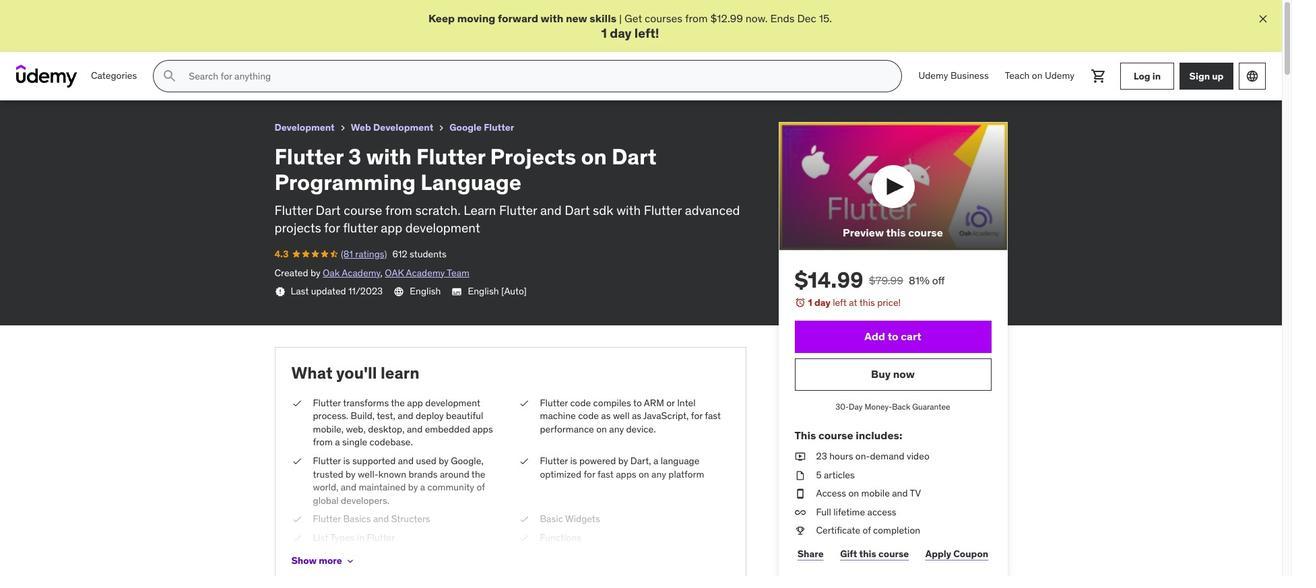 Task type: describe. For each thing, give the bounding box(es) containing it.
xsmall image for full lifetime access
[[795, 506, 806, 519]]

day inside keep moving forward with new skills | get courses from $12.99 now. ends dec 15. 1 day left!
[[610, 25, 632, 41]]

apply
[[926, 548, 952, 560]]

test,
[[377, 410, 395, 422]]

any inside the 'flutter is powered by dart, a language optimized for fast apps on any platform'
[[652, 468, 666, 480]]

flutter inside flutter is supported and used by google, trusted by well-known brands around the world, and maintained by a community of global developers.
[[313, 455, 341, 467]]

flutter
[[343, 220, 378, 236]]

and up developers.
[[341, 481, 357, 493]]

access on mobile and tv
[[816, 487, 921, 499]]

dec
[[797, 11, 817, 25]]

preview this course button
[[779, 122, 1008, 251]]

well
[[613, 410, 630, 422]]

teach on udemy link
[[997, 60, 1083, 92]]

sign up
[[1190, 70, 1224, 82]]

1 vertical spatial of
[[863, 525, 871, 537]]

ratings)
[[355, 248, 387, 260]]

full lifetime access
[[816, 506, 897, 518]]

add to cart
[[865, 330, 922, 343]]

buy
[[871, 368, 891, 381]]

shopping cart with 0 items image
[[1091, 68, 1107, 84]]

or
[[667, 397, 675, 409]]

left!
[[635, 25, 659, 41]]

from inside 'flutter transforms the app development process. build, test, and deploy beautiful mobile, web, desktop, and embedded apps from a single codebase.'
[[313, 436, 333, 448]]

xsmall image for flutter basics and structers
[[291, 513, 302, 526]]

81%
[[909, 274, 930, 287]]

categories button
[[83, 60, 145, 92]]

learn
[[464, 202, 496, 218]]

30-
[[836, 402, 849, 412]]

xsmall image for flutter transforms the app development process. build, test, and deploy beautiful mobile, web, desktop, and embedded apps from a single codebase.
[[291, 397, 302, 410]]

on inside flutter 3 with flutter projects on dart programming language flutter dart course from scratch. learn flutter and dart sdk with flutter advanced projects for flutter app development
[[581, 143, 607, 170]]

alarm image
[[795, 297, 806, 308]]

includes:
[[856, 428, 903, 442]]

of inside flutter is supported and used by google, trusted by well-known brands around the world, and maintained by a community of global developers.
[[477, 481, 485, 493]]

15.
[[819, 11, 832, 25]]

course inside button
[[908, 226, 943, 239]]

transforms
[[343, 397, 389, 409]]

flutter down development link on the left top of page
[[275, 143, 344, 170]]

1 vertical spatial this
[[860, 297, 875, 309]]

left
[[833, 297, 847, 309]]

flutter is powered by dart, a language optimized for fast apps on any platform
[[540, 455, 704, 480]]

xsmall image for flutter code compiles to arm or intel machine code as well as javascript, for fast performance on any device.
[[519, 397, 529, 410]]

(81
[[341, 248, 353, 260]]

teach
[[1005, 70, 1030, 82]]

flutter is supported and used by google, trusted by well-known brands around the world, and maintained by a community of global developers.
[[313, 455, 485, 507]]

share button
[[795, 540, 827, 567]]

types
[[330, 532, 355, 544]]

process.
[[313, 410, 348, 422]]

flutter inside flutter code compiles to arm or intel machine code as well as javascript, for fast performance on any device.
[[540, 397, 568, 409]]

for inside flutter 3 with flutter projects on dart programming language flutter dart course from scratch. learn flutter and dart sdk with flutter advanced projects for flutter app development
[[324, 220, 340, 236]]

intel
[[677, 397, 696, 409]]

0 vertical spatial code
[[570, 397, 591, 409]]

xsmall image for last updated 11/2023
[[275, 286, 285, 297]]

certificate
[[816, 525, 861, 537]]

google
[[450, 121, 482, 134]]

for inside flutter code compiles to arm or intel machine code as well as javascript, for fast performance on any device.
[[691, 410, 703, 422]]

1 horizontal spatial in
[[1153, 70, 1161, 82]]

$14.99 $79.99 81% off
[[795, 266, 945, 294]]

flutter code compiles to arm or intel machine code as well as javascript, for fast performance on any device.
[[540, 397, 721, 435]]

projects
[[490, 143, 576, 170]]

0 horizontal spatial in
[[357, 532, 365, 544]]

share
[[798, 548, 824, 560]]

submit search image
[[162, 68, 178, 84]]

1 academy from the left
[[342, 267, 380, 279]]

oak
[[323, 267, 340, 279]]

to inside add to cart button
[[888, 330, 899, 343]]

23 hours on-demand video
[[816, 450, 930, 462]]

xsmall image left google
[[436, 123, 447, 134]]

hours
[[830, 450, 853, 462]]

by left well-
[[346, 468, 356, 480]]

1 vertical spatial with
[[366, 143, 412, 170]]

money-
[[865, 402, 892, 412]]

advanced
[[685, 202, 740, 218]]

basic widgets
[[540, 513, 600, 525]]

flutter up projects
[[275, 202, 313, 218]]

[auto]
[[501, 285, 527, 297]]

build,
[[351, 410, 375, 422]]

1 inside keep moving forward with new skills | get courses from $12.99 now. ends dec 15. 1 day left!
[[601, 25, 607, 41]]

development inside flutter 3 with flutter projects on dart programming language flutter dart course from scratch. learn flutter and dart sdk with flutter advanced projects for flutter app development
[[406, 220, 480, 236]]

xsmall image for 23 hours on-demand video
[[795, 450, 806, 463]]

by up around
[[439, 455, 449, 467]]

the inside flutter is supported and used by google, trusted by well-known brands around the world, and maintained by a community of global developers.
[[472, 468, 485, 480]]

add to cart button
[[795, 321, 992, 353]]

around
[[440, 468, 470, 480]]

and right basics
[[373, 513, 389, 525]]

2 as from the left
[[632, 410, 642, 422]]

gift
[[840, 548, 857, 560]]

list
[[313, 532, 328, 544]]

deploy
[[416, 410, 444, 422]]

development link
[[275, 119, 335, 136]]

powered
[[579, 455, 616, 467]]

fast inside flutter code compiles to arm or intel machine code as well as javascript, for fast performance on any device.
[[705, 410, 721, 422]]

moving
[[457, 11, 496, 25]]

ends
[[771, 11, 795, 25]]

1 vertical spatial 1
[[808, 297, 813, 309]]

lifetime
[[834, 506, 865, 518]]

scratch.
[[415, 202, 461, 218]]

web development
[[351, 121, 433, 134]]

xsmall image for functions
[[519, 532, 529, 545]]

a inside the 'flutter is powered by dart, a language optimized for fast apps on any platform'
[[654, 455, 659, 467]]

used
[[416, 455, 437, 467]]

english for english
[[410, 285, 441, 297]]

preview this course
[[843, 226, 943, 239]]

flutter transforms the app development process. build, test, and deploy beautiful mobile, web, desktop, and embedded apps from a single codebase.
[[313, 397, 493, 448]]

compiles
[[593, 397, 631, 409]]

the inside 'flutter transforms the app development process. build, test, and deploy beautiful mobile, web, desktop, and embedded apps from a single codebase.'
[[391, 397, 405, 409]]

beautiful
[[446, 410, 483, 422]]

flutter 3 with flutter projects on dart programming language flutter dart course from scratch. learn flutter and dart sdk with flutter advanced projects for flutter app development
[[275, 143, 740, 236]]

flutter right learn
[[499, 202, 537, 218]]

business
[[951, 70, 989, 82]]

4.3
[[275, 248, 289, 260]]

google flutter
[[450, 121, 514, 134]]

google,
[[451, 455, 484, 467]]

xsmall image for certificate of completion
[[795, 525, 806, 538]]

buy now button
[[795, 359, 992, 391]]

2 horizontal spatial dart
[[612, 143, 657, 170]]

xsmall image for 5 articles
[[795, 469, 806, 482]]

course language image
[[394, 286, 404, 297]]

from inside keep moving forward with new skills | get courses from $12.99 now. ends dec 15. 1 day left!
[[685, 11, 708, 25]]

what you'll learn
[[291, 362, 420, 383]]

$12.99
[[710, 11, 743, 25]]

5 articles
[[816, 469, 855, 481]]

sign
[[1190, 70, 1210, 82]]

functions
[[540, 532, 582, 544]]

and right test,
[[398, 410, 413, 422]]

sdk
[[593, 202, 614, 218]]

by inside the 'flutter is powered by dart, a language optimized for fast apps on any platform'
[[618, 455, 628, 467]]

keep
[[429, 11, 455, 25]]

supported
[[352, 455, 396, 467]]

last
[[291, 285, 309, 297]]

machine
[[540, 410, 576, 422]]

get
[[625, 11, 642, 25]]

2 academy from the left
[[406, 267, 445, 279]]



Task type: vqa. For each thing, say whether or not it's contained in the screenshot.
BUSINESS
yes



Task type: locate. For each thing, give the bounding box(es) containing it.
flutter down google
[[417, 143, 485, 170]]

1 vertical spatial development
[[425, 397, 480, 409]]

1 horizontal spatial for
[[584, 468, 595, 480]]

1 horizontal spatial with
[[541, 11, 564, 25]]

is inside flutter is supported and used by google, trusted by well-known brands around the world, and maintained by a community of global developers.
[[343, 455, 350, 467]]

to left 'arm'
[[633, 397, 642, 409]]

day down |
[[610, 25, 632, 41]]

1 horizontal spatial a
[[420, 481, 425, 493]]

any down language at the bottom right of page
[[652, 468, 666, 480]]

0 horizontal spatial 1
[[601, 25, 607, 41]]

flutter inside 'flutter transforms the app development process. build, test, and deploy beautiful mobile, web, desktop, and embedded apps from a single codebase.'
[[313, 397, 341, 409]]

app inside flutter 3 with flutter projects on dart programming language flutter dart course from scratch. learn flutter and dart sdk with flutter advanced projects for flutter app development
[[381, 220, 402, 236]]

english down oak academy team link
[[410, 285, 441, 297]]

a inside flutter is supported and used by google, trusted by well-known brands around the world, and maintained by a community of global developers.
[[420, 481, 425, 493]]

of down full lifetime access
[[863, 525, 871, 537]]

0 vertical spatial day
[[610, 25, 632, 41]]

as up device.
[[632, 410, 642, 422]]

0 horizontal spatial dart
[[316, 202, 341, 218]]

gift this course link
[[838, 540, 912, 567]]

platform
[[669, 468, 704, 480]]

log
[[1134, 70, 1151, 82]]

a for flutter transforms the app development process. build, test, and deploy beautiful mobile, web, desktop, and embedded apps from a single codebase.
[[335, 436, 340, 448]]

this right preview on the right of page
[[887, 226, 906, 239]]

cart
[[901, 330, 922, 343]]

1 horizontal spatial the
[[472, 468, 485, 480]]

1 horizontal spatial fast
[[705, 410, 721, 422]]

flutter basics and structers
[[313, 513, 430, 525]]

apps down beautiful at the left of the page
[[473, 423, 493, 435]]

by down the brands
[[408, 481, 418, 493]]

created
[[275, 267, 308, 279]]

flutter inside the 'flutter is powered by dart, a language optimized for fast apps on any platform'
[[540, 455, 568, 467]]

this inside button
[[887, 226, 906, 239]]

0 horizontal spatial academy
[[342, 267, 380, 279]]

choose a language image
[[1246, 70, 1259, 83]]

0 vertical spatial with
[[541, 11, 564, 25]]

closed captions image
[[452, 286, 463, 297]]

1 is from the left
[[343, 455, 350, 467]]

1 vertical spatial day
[[815, 297, 831, 309]]

day left left
[[815, 297, 831, 309]]

0 vertical spatial 1
[[601, 25, 607, 41]]

1 vertical spatial for
[[691, 410, 703, 422]]

dart,
[[631, 455, 651, 467]]

1 as from the left
[[601, 410, 611, 422]]

updated
[[311, 285, 346, 297]]

preview
[[843, 226, 884, 239]]

app up 612
[[381, 220, 402, 236]]

2 vertical spatial this
[[859, 548, 877, 560]]

as
[[601, 410, 611, 422], [632, 410, 642, 422]]

development up beautiful at the left of the page
[[425, 397, 480, 409]]

oak academy team link
[[385, 267, 470, 279]]

is for supported
[[343, 455, 350, 467]]

flutter down flutter basics and structers
[[367, 532, 395, 544]]

and left sdk
[[540, 202, 562, 218]]

you'll
[[336, 362, 377, 383]]

xsmall image for basic widgets
[[519, 513, 529, 526]]

dart up sdk
[[612, 143, 657, 170]]

on up sdk
[[581, 143, 607, 170]]

xsmall image for flutter is powered by dart, a language optimized for fast apps on any platform
[[519, 455, 529, 468]]

on up full lifetime access
[[849, 487, 859, 499]]

0 horizontal spatial english
[[410, 285, 441, 297]]

$79.99
[[869, 274, 904, 287]]

0 vertical spatial app
[[381, 220, 402, 236]]

0 horizontal spatial from
[[313, 436, 333, 448]]

and down deploy
[[407, 423, 423, 435]]

known
[[379, 468, 406, 480]]

in right types
[[357, 532, 365, 544]]

0 vertical spatial for
[[324, 220, 340, 236]]

udemy
[[919, 70, 948, 82], [1045, 70, 1075, 82]]

completion
[[873, 525, 921, 537]]

this right at
[[860, 297, 875, 309]]

device.
[[626, 423, 656, 435]]

0 horizontal spatial with
[[366, 143, 412, 170]]

and up "known"
[[398, 455, 414, 467]]

0 horizontal spatial udemy
[[919, 70, 948, 82]]

flutter right google
[[484, 121, 514, 134]]

xsmall image up 'share'
[[795, 525, 806, 538]]

1 vertical spatial in
[[357, 532, 365, 544]]

widgets
[[565, 513, 600, 525]]

0 vertical spatial of
[[477, 481, 485, 493]]

1 horizontal spatial is
[[570, 455, 577, 467]]

coupon
[[954, 548, 989, 560]]

0 horizontal spatial any
[[609, 423, 624, 435]]

1 horizontal spatial of
[[863, 525, 871, 537]]

web,
[[346, 423, 366, 435]]

apply coupon button
[[923, 540, 992, 567]]

0 horizontal spatial for
[[324, 220, 340, 236]]

to left cart
[[888, 330, 899, 343]]

apps inside 'flutter transforms the app development process. build, test, and deploy beautiful mobile, web, desktop, and embedded apps from a single codebase.'
[[473, 423, 493, 435]]

udemy image
[[16, 65, 77, 88]]

xsmall image down what
[[291, 397, 302, 410]]

created by oak academy , oak academy team
[[275, 267, 470, 279]]

Search for anything text field
[[186, 65, 886, 88]]

flutter up trusted
[[313, 455, 341, 467]]

1 horizontal spatial to
[[888, 330, 899, 343]]

fast
[[705, 410, 721, 422], [598, 468, 614, 480]]

development down scratch.
[[406, 220, 480, 236]]

0 horizontal spatial development
[[275, 121, 335, 134]]

basics
[[343, 513, 371, 525]]

0 horizontal spatial of
[[477, 481, 485, 493]]

flutter up process.
[[313, 397, 341, 409]]

for left flutter
[[324, 220, 340, 236]]

for inside the 'flutter is powered by dart, a language optimized for fast apps on any platform'
[[584, 468, 595, 480]]

developers.
[[341, 494, 390, 507]]

this course includes:
[[795, 428, 903, 442]]

612
[[392, 248, 407, 260]]

global
[[313, 494, 339, 507]]

is for powered
[[570, 455, 577, 467]]

0 vertical spatial any
[[609, 423, 624, 435]]

academy
[[342, 267, 380, 279], [406, 267, 445, 279]]

english
[[410, 285, 441, 297], [468, 285, 499, 297]]

1 horizontal spatial day
[[815, 297, 831, 309]]

as down "compiles"
[[601, 410, 611, 422]]

mobile,
[[313, 423, 344, 435]]

with down "web development" link
[[366, 143, 412, 170]]

articles
[[824, 469, 855, 481]]

on down "compiles"
[[596, 423, 607, 435]]

0 horizontal spatial a
[[335, 436, 340, 448]]

0 horizontal spatial is
[[343, 455, 350, 467]]

flutter up optimized
[[540, 455, 568, 467]]

with left new
[[541, 11, 564, 25]]

flutter down global
[[313, 513, 341, 525]]

2 udemy from the left
[[1045, 70, 1075, 82]]

1 vertical spatial code
[[578, 410, 599, 422]]

mobile
[[862, 487, 890, 499]]

dart
[[612, 143, 657, 170], [316, 202, 341, 218], [565, 202, 590, 218]]

close image
[[1257, 12, 1270, 26]]

0 vertical spatial fast
[[705, 410, 721, 422]]

1 horizontal spatial as
[[632, 410, 642, 422]]

english [auto]
[[468, 285, 527, 297]]

,
[[380, 267, 383, 279]]

2 vertical spatial for
[[584, 468, 595, 480]]

$14.99
[[795, 266, 864, 294]]

0 horizontal spatial to
[[633, 397, 642, 409]]

from left $12.99
[[685, 11, 708, 25]]

skills
[[590, 11, 617, 25]]

from down 'mobile,'
[[313, 436, 333, 448]]

2 is from the left
[[570, 455, 577, 467]]

from left scratch.
[[385, 202, 412, 218]]

for down intel
[[691, 410, 703, 422]]

xsmall image for list types in flutter
[[291, 532, 302, 545]]

code up performance
[[578, 410, 599, 422]]

0 horizontal spatial as
[[601, 410, 611, 422]]

0 horizontal spatial day
[[610, 25, 632, 41]]

course down completion
[[879, 548, 909, 560]]

0 vertical spatial to
[[888, 330, 899, 343]]

0 vertical spatial in
[[1153, 70, 1161, 82]]

dart down programming on the top of page
[[316, 202, 341, 218]]

any down well
[[609, 423, 624, 435]]

code up machine
[[570, 397, 591, 409]]

xsmall image left 23
[[795, 450, 806, 463]]

team
[[447, 267, 470, 279]]

any inside flutter code compiles to arm or intel machine code as well as javascript, for fast performance on any device.
[[609, 423, 624, 435]]

1 english from the left
[[410, 285, 441, 297]]

is
[[343, 455, 350, 467], [570, 455, 577, 467]]

app up deploy
[[407, 397, 423, 409]]

with inside keep moving forward with new skills | get courses from $12.99 now. ends dec 15. 1 day left!
[[541, 11, 564, 25]]

and left tv
[[892, 487, 908, 499]]

2 horizontal spatial with
[[617, 202, 641, 218]]

1 horizontal spatial development
[[373, 121, 433, 134]]

development
[[275, 121, 335, 134], [373, 121, 433, 134]]

is down single
[[343, 455, 350, 467]]

teach on udemy
[[1005, 70, 1075, 82]]

1 day left at this price!
[[808, 297, 901, 309]]

0 vertical spatial the
[[391, 397, 405, 409]]

course up flutter
[[344, 202, 382, 218]]

1 horizontal spatial apps
[[616, 468, 636, 480]]

from inside flutter 3 with flutter projects on dart programming language flutter dart course from scratch. learn flutter and dart sdk with flutter advanced projects for flutter app development
[[385, 202, 412, 218]]

udemy inside udemy business link
[[919, 70, 948, 82]]

1 horizontal spatial dart
[[565, 202, 590, 218]]

embedded
[[425, 423, 470, 435]]

app inside 'flutter transforms the app development process. build, test, and deploy beautiful mobile, web, desktop, and embedded apps from a single codebase.'
[[407, 397, 423, 409]]

xsmall image left optimized
[[519, 455, 529, 468]]

apps down "dart,"
[[616, 468, 636, 480]]

1 horizontal spatial from
[[385, 202, 412, 218]]

more
[[319, 555, 342, 567]]

2 horizontal spatial for
[[691, 410, 703, 422]]

2 vertical spatial a
[[420, 481, 425, 493]]

the up test,
[[391, 397, 405, 409]]

what
[[291, 362, 333, 383]]

and
[[540, 202, 562, 218], [398, 410, 413, 422], [407, 423, 423, 435], [398, 455, 414, 467], [341, 481, 357, 493], [892, 487, 908, 499], [373, 513, 389, 525]]

by left oak
[[311, 267, 321, 279]]

apps inside the 'flutter is powered by dart, a language optimized for fast apps on any platform'
[[616, 468, 636, 480]]

projects
[[275, 220, 321, 236]]

2 english from the left
[[468, 285, 499, 297]]

on-
[[856, 450, 870, 462]]

udemy left business
[[919, 70, 948, 82]]

trusted
[[313, 468, 343, 480]]

of down google,
[[477, 481, 485, 493]]

up
[[1212, 70, 1224, 82]]

0 vertical spatial development
[[406, 220, 480, 236]]

this
[[795, 428, 816, 442]]

the down google,
[[472, 468, 485, 480]]

this for preview
[[887, 226, 906, 239]]

day
[[849, 402, 863, 412]]

2 development from the left
[[373, 121, 433, 134]]

a for flutter is supported and used by google, trusted by well-known brands around the world, and maintained by a community of global developers.
[[420, 481, 425, 493]]

30-day money-back guarantee
[[836, 402, 951, 412]]

this for gift
[[859, 548, 877, 560]]

english right "closed captions" icon on the left
[[468, 285, 499, 297]]

xsmall image
[[337, 123, 348, 134], [519, 397, 529, 410], [291, 455, 302, 468], [795, 469, 806, 482], [795, 487, 806, 501], [795, 506, 806, 519], [291, 513, 302, 526], [519, 513, 529, 526], [291, 532, 302, 545], [519, 532, 529, 545], [345, 556, 356, 566]]

apps
[[473, 423, 493, 435], [616, 468, 636, 480]]

development left web
[[275, 121, 335, 134]]

flutter left advanced
[[644, 202, 682, 218]]

course inside flutter 3 with flutter projects on dart programming language flutter dart course from scratch. learn flutter and dart sdk with flutter advanced projects for flutter app development
[[344, 202, 382, 218]]

web development link
[[351, 119, 433, 136]]

on down "dart,"
[[639, 468, 649, 480]]

flutter up machine
[[540, 397, 568, 409]]

1 vertical spatial fast
[[598, 468, 614, 480]]

udemy inside the "teach on udemy" link
[[1045, 70, 1075, 82]]

fast inside the 'flutter is powered by dart, a language optimized for fast apps on any platform'
[[598, 468, 614, 480]]

course up hours
[[819, 428, 854, 442]]

23
[[816, 450, 827, 462]]

development inside 'flutter transforms the app development process. build, test, and deploy beautiful mobile, web, desktop, and embedded apps from a single codebase.'
[[425, 397, 480, 409]]

2 horizontal spatial a
[[654, 455, 659, 467]]

development right web
[[373, 121, 433, 134]]

to inside flutter code compiles to arm or intel machine code as well as javascript, for fast performance on any device.
[[633, 397, 642, 409]]

0 horizontal spatial the
[[391, 397, 405, 409]]

for down powered
[[584, 468, 595, 480]]

2 vertical spatial from
[[313, 436, 333, 448]]

1 horizontal spatial app
[[407, 397, 423, 409]]

a down the brands
[[420, 481, 425, 493]]

5
[[816, 469, 822, 481]]

this right gift
[[859, 548, 877, 560]]

course up 81%
[[908, 226, 943, 239]]

add
[[865, 330, 886, 343]]

with right sdk
[[617, 202, 641, 218]]

1 vertical spatial any
[[652, 468, 666, 480]]

price!
[[877, 297, 901, 309]]

1 vertical spatial from
[[385, 202, 412, 218]]

1 right alarm icon in the right of the page
[[808, 297, 813, 309]]

0 vertical spatial this
[[887, 226, 906, 239]]

is inside the 'flutter is powered by dart, a language optimized for fast apps on any platform'
[[570, 455, 577, 467]]

on inside the 'flutter is powered by dart, a language optimized for fast apps on any platform'
[[639, 468, 649, 480]]

0 vertical spatial apps
[[473, 423, 493, 435]]

in
[[1153, 70, 1161, 82], [357, 532, 365, 544]]

fast right javascript,
[[705, 410, 721, 422]]

1 vertical spatial to
[[633, 397, 642, 409]]

0 horizontal spatial app
[[381, 220, 402, 236]]

2 horizontal spatial from
[[685, 11, 708, 25]]

language
[[661, 455, 700, 467]]

xsmall image inside show more button
[[345, 556, 356, 566]]

academy down students
[[406, 267, 445, 279]]

1 vertical spatial apps
[[616, 468, 636, 480]]

1 horizontal spatial english
[[468, 285, 499, 297]]

a down 'mobile,'
[[335, 436, 340, 448]]

1 development from the left
[[275, 121, 335, 134]]

back
[[892, 402, 911, 412]]

flutter inside google flutter link
[[484, 121, 514, 134]]

show more
[[291, 555, 342, 567]]

the
[[391, 397, 405, 409], [472, 468, 485, 480]]

development
[[406, 220, 480, 236], [425, 397, 480, 409]]

english for english [auto]
[[468, 285, 499, 297]]

11/2023
[[348, 285, 383, 297]]

brands
[[409, 468, 438, 480]]

fast down powered
[[598, 468, 614, 480]]

1 udemy from the left
[[919, 70, 948, 82]]

xsmall image for flutter is supported and used by google, trusted by well-known brands around the world, and maintained by a community of global developers.
[[291, 455, 302, 468]]

show
[[291, 555, 317, 567]]

academy down the (81 ratings)
[[342, 267, 380, 279]]

courses
[[645, 11, 683, 25]]

dart left sdk
[[565, 202, 590, 218]]

1 vertical spatial a
[[654, 455, 659, 467]]

xsmall image left last
[[275, 286, 285, 297]]

612 students
[[392, 248, 447, 260]]

|
[[619, 11, 622, 25]]

xsmall image
[[436, 123, 447, 134], [275, 286, 285, 297], [291, 397, 302, 410], [795, 450, 806, 463], [519, 455, 529, 468], [795, 525, 806, 538]]

udemy business
[[919, 70, 989, 82]]

maintained
[[359, 481, 406, 493]]

0 vertical spatial a
[[335, 436, 340, 448]]

xsmall image for access on mobile and tv
[[795, 487, 806, 501]]

a right "dart,"
[[654, 455, 659, 467]]

1 horizontal spatial 1
[[808, 297, 813, 309]]

1 horizontal spatial academy
[[406, 267, 445, 279]]

by left "dart,"
[[618, 455, 628, 467]]

1 vertical spatial the
[[472, 468, 485, 480]]

is up optimized
[[570, 455, 577, 467]]

on inside flutter code compiles to arm or intel machine code as well as javascript, for fast performance on any device.
[[596, 423, 607, 435]]

and inside flutter 3 with flutter projects on dart programming language flutter dart course from scratch. learn flutter and dart sdk with flutter advanced projects for flutter app development
[[540, 202, 562, 218]]

3
[[348, 143, 361, 170]]

1 down skills
[[601, 25, 607, 41]]

0 vertical spatial from
[[685, 11, 708, 25]]

(81 ratings)
[[341, 248, 387, 260]]

programming
[[275, 169, 416, 196]]

1 horizontal spatial udemy
[[1045, 70, 1075, 82]]

2 vertical spatial with
[[617, 202, 641, 218]]

in right log
[[1153, 70, 1161, 82]]

0 horizontal spatial fast
[[598, 468, 614, 480]]

1 horizontal spatial any
[[652, 468, 666, 480]]

last updated 11/2023
[[291, 285, 383, 297]]

udemy left shopping cart with 0 items icon
[[1045, 70, 1075, 82]]

on right teach
[[1032, 70, 1043, 82]]

1 vertical spatial app
[[407, 397, 423, 409]]

demand
[[870, 450, 905, 462]]

certificate of completion
[[816, 525, 921, 537]]

a inside 'flutter transforms the app development process. build, test, and deploy beautiful mobile, web, desktop, and embedded apps from a single codebase.'
[[335, 436, 340, 448]]

0 horizontal spatial apps
[[473, 423, 493, 435]]



